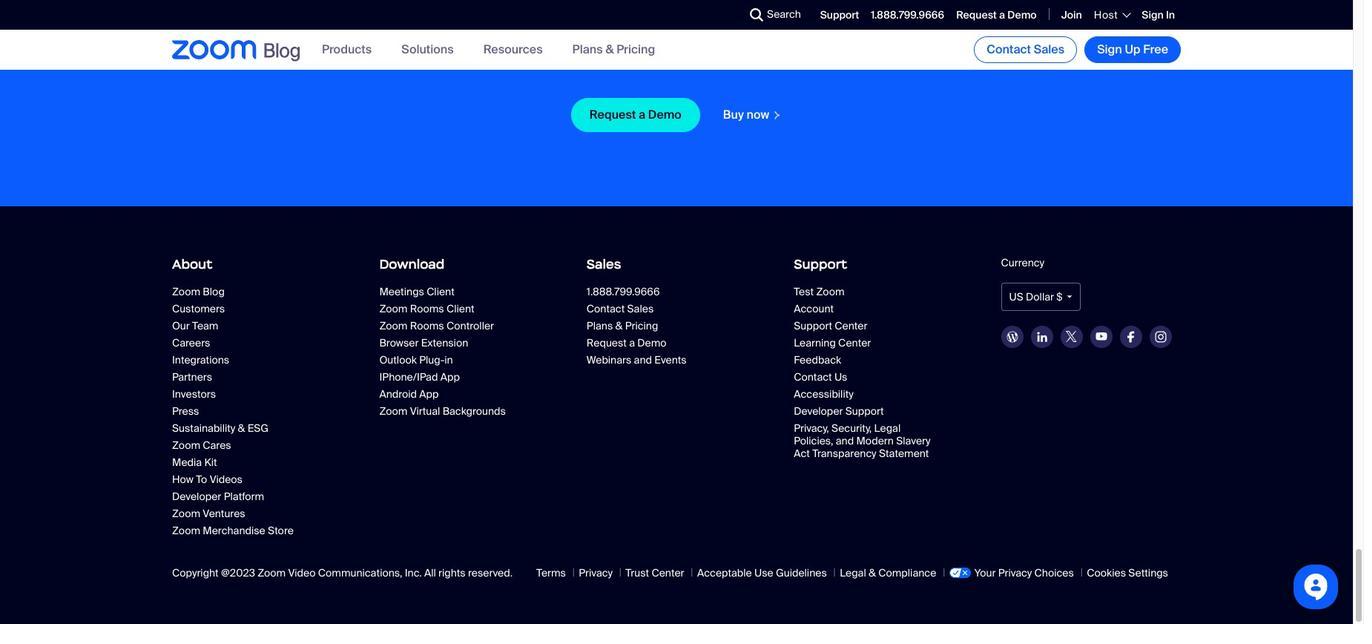 Task type: locate. For each thing, give the bounding box(es) containing it.
request a demo up contact sales
[[957, 8, 1037, 21]]

1 vertical spatial app
[[419, 387, 439, 400]]

request a demo link for plans & pricing
[[587, 336, 728, 349]]

2 horizontal spatial sales
[[1034, 42, 1065, 57]]

browser extension link
[[379, 336, 520, 349]]

1 vertical spatial support link
[[794, 251, 974, 277]]

acceptable
[[697, 566, 752, 579]]

zoom up account at the right of page
[[817, 285, 845, 298]]

a inside main content
[[639, 107, 646, 122]]

0 vertical spatial demo
[[1008, 8, 1037, 21]]

1 vertical spatial a
[[639, 107, 646, 122]]

0 vertical spatial a
[[1000, 8, 1006, 21]]

sustainability
[[172, 421, 235, 435]]

a up webinars
[[629, 336, 635, 349]]

1 vertical spatial contact sales link
[[587, 302, 728, 315]]

request a demo link up webinars and events link
[[587, 336, 728, 349]]

1 horizontal spatial app
[[441, 370, 460, 383]]

contact
[[987, 42, 1031, 57], [587, 302, 625, 315], [794, 370, 832, 383]]

zoom virtual backgrounds link
[[379, 404, 520, 417]]

android app link
[[379, 387, 520, 400]]

demo
[[1008, 8, 1037, 21], [648, 107, 682, 122], [638, 336, 667, 349]]

1 horizontal spatial sales
[[627, 302, 654, 315]]

platform
[[622, 38, 738, 70], [224, 489, 264, 503]]

about link
[[172, 251, 352, 277]]

1 vertical spatial 1.888.799.9666 link
[[587, 285, 767, 298]]

0 horizontal spatial developer
[[172, 489, 221, 503]]

download link
[[379, 251, 559, 277]]

demo up webinars and events link
[[638, 336, 667, 349]]

terms
[[536, 566, 566, 579]]

0 vertical spatial request a demo
[[957, 8, 1037, 21]]

0 vertical spatial support link
[[821, 8, 860, 21]]

solutions button
[[402, 42, 454, 57]]

a for 1.888.799.9666's request a demo link
[[1000, 8, 1006, 21]]

youtube image
[[1096, 333, 1108, 341]]

plans & pricing
[[573, 42, 655, 57]]

& left compliance
[[869, 566, 876, 579]]

platform inside main content
[[622, 38, 738, 70]]

our team link
[[172, 319, 313, 332]]

center up learning center link
[[835, 319, 868, 332]]

0 vertical spatial legal
[[875, 421, 901, 435]]

search
[[767, 7, 801, 21]]

0 horizontal spatial privacy
[[579, 566, 613, 579]]

careers link
[[172, 336, 313, 349]]

request up contact sales
[[957, 8, 997, 21]]

a down the zoom - one platform to connect
[[639, 107, 646, 122]]

1 vertical spatial rooms
[[410, 319, 444, 332]]

1 vertical spatial request a demo
[[590, 107, 682, 122]]

0 vertical spatial and
[[634, 353, 652, 366]]

cares
[[203, 438, 231, 452]]

0 vertical spatial request
[[957, 8, 997, 21]]

sign
[[1142, 8, 1164, 21], [1098, 42, 1123, 57]]

a up contact sales
[[1000, 8, 1006, 21]]

1 horizontal spatial 1.888.799.9666
[[871, 8, 945, 21]]

0 horizontal spatial sign
[[1098, 42, 1123, 57]]

1 vertical spatial 1.888.799.9666
[[587, 285, 660, 298]]

us dollar $
[[1010, 290, 1063, 303]]

app up "virtual"
[[419, 387, 439, 400]]

support center link
[[794, 319, 935, 332]]

1 vertical spatial demo
[[648, 107, 682, 122]]

1.888.799.9666
[[871, 8, 945, 21], [587, 285, 660, 298]]

1 vertical spatial center
[[839, 336, 871, 349]]

plans & pricing link up webinars and events link
[[587, 319, 728, 332]]

sign left "in"
[[1142, 8, 1164, 21]]

0 vertical spatial rooms
[[410, 302, 444, 315]]

zoom left -
[[463, 38, 537, 70]]

twitter image
[[1066, 331, 1078, 342]]

0 horizontal spatial and
[[634, 353, 652, 366]]

0 horizontal spatial platform
[[224, 489, 264, 503]]

rooms up extension
[[410, 319, 444, 332]]

zoom rooms client link
[[379, 302, 520, 315]]

currency
[[1001, 256, 1045, 269]]

plans right -
[[573, 42, 603, 57]]

request up webinars
[[587, 336, 627, 349]]

ventures
[[203, 507, 245, 520]]

how to videos link
[[172, 472, 313, 486]]

contact sales link down join link
[[974, 36, 1078, 63]]

center up feedback link on the bottom of the page
[[839, 336, 871, 349]]

1 vertical spatial legal
[[840, 566, 867, 579]]

request a demo
[[957, 8, 1037, 21], [590, 107, 682, 122]]

2 vertical spatial sales
[[627, 302, 654, 315]]

act
[[794, 446, 810, 460]]

zoom merchandise store link
[[172, 524, 313, 537]]

& left the esg
[[238, 421, 245, 435]]

plans & pricing link right -
[[573, 42, 655, 57]]

plans
[[573, 42, 603, 57], [587, 319, 613, 332]]

0 vertical spatial platform
[[622, 38, 738, 70]]

sales inside sales link
[[587, 256, 621, 272]]

0 vertical spatial request a demo link
[[957, 8, 1037, 21]]

request inside zoom - one platform to connect main content
[[590, 107, 636, 122]]

1 vertical spatial platform
[[224, 489, 264, 503]]

2 horizontal spatial contact
[[987, 42, 1031, 57]]

customers link
[[172, 302, 313, 315]]

request a demo for 1.888.799.9666's request a demo link
[[957, 8, 1037, 21]]

rights
[[439, 566, 466, 579]]

1.888.799.9666 for 1.888.799.9666
[[871, 8, 945, 21]]

to
[[196, 472, 207, 486]]

pricing right one
[[617, 42, 655, 57]]

test zoom link
[[794, 285, 974, 298]]

1 vertical spatial sales
[[587, 256, 621, 272]]

client up 'zoom rooms client' link
[[427, 285, 455, 298]]

legal down developer support link
[[875, 421, 901, 435]]

0 horizontal spatial a
[[629, 336, 635, 349]]

support link up test zoom link
[[794, 251, 974, 277]]

1 privacy from the left
[[579, 566, 613, 579]]

in
[[445, 353, 453, 366]]

developer inside test zoom account support center learning center feedback contact us accessibility developer support privacy, security, legal policies, and modern slavery act transparency statement
[[794, 404, 843, 417]]

client down meetings client link
[[447, 302, 475, 315]]

pricing up webinars and events link
[[625, 319, 658, 332]]

facebook image
[[1128, 331, 1135, 343]]

1 vertical spatial sign
[[1098, 42, 1123, 57]]

None search field
[[696, 3, 754, 27]]

blog
[[203, 285, 225, 298]]

zoom inside main content
[[463, 38, 537, 70]]

iphone/ipad
[[379, 370, 438, 383]]

sign left up
[[1098, 42, 1123, 57]]

legal inside test zoom account support center learning center feedback contact us accessibility developer support privacy, security, legal policies, and modern slavery act transparency statement
[[875, 421, 901, 435]]

0 vertical spatial sales
[[1034, 42, 1065, 57]]

outlook plug-in link
[[379, 353, 520, 366]]

cookies
[[1087, 566, 1126, 579]]

1 horizontal spatial request a demo
[[957, 8, 1037, 21]]

sales up '1.888.799.9666 contact sales plans & pricing request a demo webinars and events'
[[587, 256, 621, 272]]

privacy left trust
[[579, 566, 613, 579]]

events
[[655, 353, 687, 366]]

sign for sign in
[[1142, 8, 1164, 21]]

contact sales link
[[974, 36, 1078, 63], [587, 302, 728, 315]]

1 horizontal spatial legal
[[875, 421, 901, 435]]

cookies settings link
[[1087, 566, 1169, 579]]

1 horizontal spatial contact
[[794, 370, 832, 383]]

1 horizontal spatial and
[[836, 434, 854, 447]]

2 vertical spatial request a demo link
[[587, 336, 728, 349]]

support down account at the right of page
[[794, 319, 833, 332]]

legal
[[875, 421, 901, 435], [840, 566, 867, 579]]

integrations link
[[172, 353, 313, 366]]

1 rooms from the top
[[410, 302, 444, 315]]

blog image
[[1007, 331, 1019, 343]]

demo inside zoom - one platform to connect main content
[[648, 107, 682, 122]]

0 vertical spatial sign
[[1142, 8, 1164, 21]]

rooms up zoom rooms controller link
[[410, 302, 444, 315]]

account
[[794, 302, 834, 315]]

a
[[1000, 8, 1006, 21], [639, 107, 646, 122], [629, 336, 635, 349]]

support link
[[821, 8, 860, 21], [794, 251, 974, 277]]

contact sales link down sales link
[[587, 302, 728, 315]]

1 vertical spatial pricing
[[625, 319, 658, 332]]

products button
[[322, 42, 372, 57]]

2 vertical spatial contact
[[794, 370, 832, 383]]

1 vertical spatial and
[[836, 434, 854, 447]]

request a demo down plans & pricing
[[590, 107, 682, 122]]

0 vertical spatial plans
[[573, 42, 603, 57]]

resources button
[[484, 42, 543, 57]]

esg
[[248, 421, 269, 435]]

partners link
[[172, 370, 313, 383]]

2 vertical spatial request
[[587, 336, 627, 349]]

0 horizontal spatial 1.888.799.9666 link
[[587, 285, 767, 298]]

demo for 1.888.799.9666's request a demo link
[[1008, 8, 1037, 21]]

sign in link
[[1142, 8, 1175, 21]]

1 horizontal spatial a
[[639, 107, 646, 122]]

developer platform link
[[172, 489, 313, 503]]

1 vertical spatial request a demo link
[[571, 98, 700, 132]]

1 vertical spatial plans
[[587, 319, 613, 332]]

demo up contact sales
[[1008, 8, 1037, 21]]

zoom up media at the left bottom
[[172, 438, 200, 452]]

center right trust
[[652, 566, 685, 579]]

how
[[172, 472, 194, 486]]

1 horizontal spatial privacy
[[999, 566, 1032, 579]]

legal right guidelines
[[840, 566, 867, 579]]

$
[[1057, 290, 1063, 303]]

drop down icon image
[[1067, 295, 1073, 298]]

partners
[[172, 370, 212, 383]]

1.888.799.9666 inside '1.888.799.9666 contact sales plans & pricing request a demo webinars and events'
[[587, 285, 660, 298]]

2 horizontal spatial a
[[1000, 8, 1006, 21]]

0 horizontal spatial contact
[[587, 302, 625, 315]]

developer down to
[[172, 489, 221, 503]]

0 vertical spatial contact sales link
[[974, 36, 1078, 63]]

1 vertical spatial contact
[[587, 302, 625, 315]]

search image
[[750, 8, 764, 22], [750, 8, 764, 22]]

sales down join
[[1034, 42, 1065, 57]]

sales inside the 'contact sales' "link"
[[1034, 42, 1065, 57]]

privacy right your
[[999, 566, 1032, 579]]

app down 'outlook plug-in' link
[[441, 370, 460, 383]]

pricing
[[617, 42, 655, 57], [625, 319, 658, 332]]

request inside '1.888.799.9666 contact sales plans & pricing request a demo webinars and events'
[[587, 336, 627, 349]]

buy
[[723, 107, 744, 122]]

and left modern
[[836, 434, 854, 447]]

copyright
[[172, 566, 219, 579]]

support link up connect
[[821, 8, 860, 21]]

1 horizontal spatial developer
[[794, 404, 843, 417]]

2 vertical spatial demo
[[638, 336, 667, 349]]

host button
[[1094, 8, 1130, 21]]

2 vertical spatial a
[[629, 336, 635, 349]]

request down plans & pricing
[[590, 107, 636, 122]]

2 rooms from the top
[[410, 319, 444, 332]]

videos
[[210, 472, 243, 486]]

0 vertical spatial 1.888.799.9666 link
[[871, 8, 945, 21]]

1 horizontal spatial contact sales link
[[974, 36, 1078, 63]]

zoom
[[463, 38, 537, 70], [172, 285, 200, 298], [817, 285, 845, 298], [379, 302, 408, 315], [379, 319, 408, 332], [379, 404, 408, 417], [172, 438, 200, 452], [172, 507, 200, 520], [172, 524, 200, 537], [258, 566, 286, 579]]

request a demo inside request a demo link
[[590, 107, 682, 122]]

and left events on the bottom of the page
[[634, 353, 652, 366]]

& up webinars
[[616, 319, 623, 332]]

0 horizontal spatial sales
[[587, 256, 621, 272]]

store
[[268, 524, 294, 537]]

demo down the zoom - one platform to connect
[[648, 107, 682, 122]]

request a demo link up contact sales
[[957, 8, 1037, 21]]

plans up webinars
[[587, 319, 613, 332]]

us
[[1010, 290, 1024, 303]]

0 vertical spatial developer
[[794, 404, 843, 417]]

sign up free
[[1098, 42, 1169, 57]]

sales
[[1034, 42, 1065, 57], [587, 256, 621, 272], [627, 302, 654, 315]]

1.888.799.9666 contact sales plans & pricing request a demo webinars and events
[[587, 285, 687, 366]]

0 vertical spatial app
[[441, 370, 460, 383]]

center
[[835, 319, 868, 332], [839, 336, 871, 349], [652, 566, 685, 579]]

0 vertical spatial 1.888.799.9666
[[871, 8, 945, 21]]

reserved.
[[468, 566, 513, 579]]

sales inside '1.888.799.9666 contact sales plans & pricing request a demo webinars and events'
[[627, 302, 654, 315]]

request a demo link
[[957, 8, 1037, 21], [571, 98, 700, 132], [587, 336, 728, 349]]

request a demo link down plans & pricing
[[571, 98, 700, 132]]

0 horizontal spatial 1.888.799.9666
[[587, 285, 660, 298]]

feedback link
[[794, 353, 935, 366]]

zoom up browser
[[379, 319, 408, 332]]

1 vertical spatial request
[[590, 107, 636, 122]]

us dollar $ button
[[1001, 282, 1081, 311]]

1 vertical spatial developer
[[172, 489, 221, 503]]

0 horizontal spatial request a demo
[[590, 107, 682, 122]]

1 horizontal spatial platform
[[622, 38, 738, 70]]

sales up webinars and events link
[[627, 302, 654, 315]]

settings
[[1129, 566, 1169, 579]]

developer down the accessibility
[[794, 404, 843, 417]]

0 horizontal spatial legal
[[840, 566, 867, 579]]

up
[[1125, 42, 1141, 57]]

1 horizontal spatial sign
[[1142, 8, 1164, 21]]

zoom up copyright
[[172, 524, 200, 537]]



Task type: vqa. For each thing, say whether or not it's contained in the screenshot.
for in On-premises BYOC Want to keep your existing phone carrier for PSTN access to connect to Zoom Phone? Zoom Phone provides flexible options to keep your PSTN connectivity with your current provider. Cloud peering and premises peering o
no



Task type: describe. For each thing, give the bounding box(es) containing it.
1 vertical spatial plans & pricing link
[[587, 319, 728, 332]]

sign for sign up free
[[1098, 42, 1123, 57]]

0 vertical spatial contact
[[987, 42, 1031, 57]]

solutions
[[402, 42, 454, 57]]

iphone/ipad app link
[[379, 370, 520, 383]]

request a demo link for 1.888.799.9666
[[957, 8, 1037, 21]]

request for request a demo link to the middle
[[590, 107, 636, 122]]

our
[[172, 319, 190, 332]]

and inside test zoom account support center learning center feedback contact us accessibility developer support privacy, security, legal policies, and modern slavery act transparency statement
[[836, 434, 854, 447]]

test
[[794, 285, 814, 298]]

platform inside zoom blog customers our team careers integrations partners investors press sustainability & esg zoom cares media kit how to videos developer platform zoom ventures zoom merchandise store
[[224, 489, 264, 503]]

meetings client zoom rooms client zoom rooms controller browser extension outlook plug-in iphone/ipad app android app zoom virtual backgrounds
[[379, 285, 506, 417]]

learning center link
[[794, 336, 935, 349]]

support down accessibility "link"
[[846, 404, 884, 417]]

0 horizontal spatial app
[[419, 387, 439, 400]]

& right -
[[606, 42, 614, 57]]

sign up free link
[[1085, 36, 1181, 63]]

contact inside test zoom account support center learning center feedback contact us accessibility developer support privacy, security, legal policies, and modern slavery act transparency statement
[[794, 370, 832, 383]]

video
[[288, 566, 316, 579]]

trust center link
[[626, 566, 685, 579]]

webinars
[[587, 353, 632, 366]]

support up connect
[[821, 8, 860, 21]]

transparency
[[813, 446, 877, 460]]

plans inside '1.888.799.9666 contact sales plans & pricing request a demo webinars and events'
[[587, 319, 613, 332]]

2 vertical spatial center
[[652, 566, 685, 579]]

acceptable use guidelines
[[697, 566, 827, 579]]

demo for request a demo link to the middle
[[648, 107, 682, 122]]

zoom cares link
[[172, 438, 313, 452]]

developer support link
[[794, 404, 935, 417]]

use
[[755, 566, 774, 579]]

0 vertical spatial center
[[835, 319, 868, 332]]

outlook
[[379, 353, 417, 366]]

cookies settings
[[1087, 566, 1169, 579]]

pricing inside '1.888.799.9666 contact sales plans & pricing request a demo webinars and events'
[[625, 319, 658, 332]]

& inside zoom blog customers our team careers integrations partners investors press sustainability & esg zoom cares media kit how to videos developer platform zoom ventures zoom merchandise store
[[238, 421, 245, 435]]

security,
[[832, 421, 872, 435]]

controller
[[447, 319, 494, 332]]

about
[[172, 256, 212, 272]]

inc.
[[405, 566, 422, 579]]

a for request a demo link to the middle
[[639, 107, 646, 122]]

statement
[[879, 446, 929, 460]]

buy now link
[[723, 107, 782, 123]]

dollar
[[1026, 290, 1054, 303]]

careers
[[172, 336, 210, 349]]

test zoom account support center learning center feedback contact us accessibility developer support privacy, security, legal policies, and modern slavery act transparency statement
[[794, 285, 931, 460]]

free
[[1144, 42, 1169, 57]]

request for 1.888.799.9666's request a demo link
[[957, 8, 997, 21]]

legal & compliance link
[[840, 566, 937, 579]]

learning
[[794, 336, 836, 349]]

0 vertical spatial plans & pricing link
[[573, 42, 655, 57]]

0 horizontal spatial contact sales link
[[587, 302, 728, 315]]

zoom blog customers our team careers integrations partners investors press sustainability & esg zoom cares media kit how to videos developer platform zoom ventures zoom merchandise store
[[172, 285, 294, 537]]

host
[[1094, 8, 1118, 21]]

zoom - one platform to connect
[[463, 38, 891, 70]]

press link
[[172, 404, 313, 417]]

to
[[743, 38, 772, 70]]

0 vertical spatial pricing
[[617, 42, 655, 57]]

demo inside '1.888.799.9666 contact sales plans & pricing request a demo webinars and events'
[[638, 336, 667, 349]]

zoom inside test zoom account support center learning center feedback contact us accessibility developer support privacy, security, legal policies, and modern slavery act transparency statement
[[817, 285, 845, 298]]

communications,
[[318, 566, 402, 579]]

@2023
[[221, 566, 255, 579]]

contact sales
[[987, 42, 1065, 57]]

media kit link
[[172, 455, 313, 469]]

policies,
[[794, 434, 834, 447]]

slavery
[[897, 434, 931, 447]]

accessibility link
[[794, 387, 935, 400]]

privacy,
[[794, 421, 829, 435]]

zoom left video at the left
[[258, 566, 286, 579]]

zoom blog link
[[172, 285, 352, 298]]

join
[[1062, 8, 1083, 21]]

developer inside zoom blog customers our team careers integrations partners investors press sustainability & esg zoom cares media kit how to videos developer platform zoom ventures zoom merchandise store
[[172, 489, 221, 503]]

1.888.799.9666 for 1.888.799.9666 contact sales plans & pricing request a demo webinars and events
[[587, 285, 660, 298]]

one
[[563, 38, 616, 70]]

instagram image
[[1155, 331, 1167, 343]]

2 privacy from the left
[[999, 566, 1032, 579]]

linked in image
[[1037, 331, 1047, 342]]

1 horizontal spatial 1.888.799.9666 link
[[871, 8, 945, 21]]

request a demo for request a demo link to the middle
[[590, 107, 682, 122]]

1 vertical spatial client
[[447, 302, 475, 315]]

your privacy choices link
[[950, 566, 1074, 579]]

compliance
[[879, 566, 937, 579]]

-
[[543, 38, 557, 70]]

zoom - one platform to connect main content
[[0, 0, 1353, 206]]

feedback
[[794, 353, 841, 366]]

resources
[[484, 42, 543, 57]]

media
[[172, 455, 202, 469]]

trust center
[[626, 566, 685, 579]]

connect
[[778, 38, 891, 70]]

zoom logo image
[[172, 40, 257, 59]]

contact inside '1.888.799.9666 contact sales plans & pricing request a demo webinars and events'
[[587, 302, 625, 315]]

zoom up customers
[[172, 285, 200, 298]]

0 vertical spatial client
[[427, 285, 455, 298]]

sign in
[[1142, 8, 1175, 21]]

merchandise
[[203, 524, 265, 537]]

webinars and events link
[[587, 353, 728, 366]]

and inside '1.888.799.9666 contact sales plans & pricing request a demo webinars and events'
[[634, 353, 652, 366]]

& inside '1.888.799.9666 contact sales plans & pricing request a demo webinars and events'
[[616, 319, 623, 332]]

sustainability & esg link
[[172, 421, 313, 435]]

us
[[835, 370, 848, 383]]

contact us link
[[794, 370, 935, 383]]

plug-
[[419, 353, 445, 366]]

zoom down meetings
[[379, 302, 408, 315]]

logo blog.svg image
[[264, 39, 300, 63]]

zoom down android
[[379, 404, 408, 417]]

acceptable use guidelines link
[[697, 566, 827, 579]]

trust
[[626, 566, 649, 579]]

legal & compliance
[[840, 566, 937, 579]]

copyright @2023 zoom video communications, inc. all rights reserved.
[[172, 566, 513, 579]]

investors link
[[172, 387, 313, 400]]

a inside '1.888.799.9666 contact sales plans & pricing request a demo webinars and events'
[[629, 336, 635, 349]]

now
[[747, 107, 770, 122]]

guidelines
[[776, 566, 827, 579]]

your
[[975, 566, 996, 579]]

support up test
[[794, 256, 847, 272]]

accessibility
[[794, 387, 854, 400]]

account link
[[794, 302, 935, 315]]

zoom down how on the left bottom of page
[[172, 507, 200, 520]]

in
[[1166, 8, 1175, 21]]

sales link
[[587, 251, 767, 277]]



